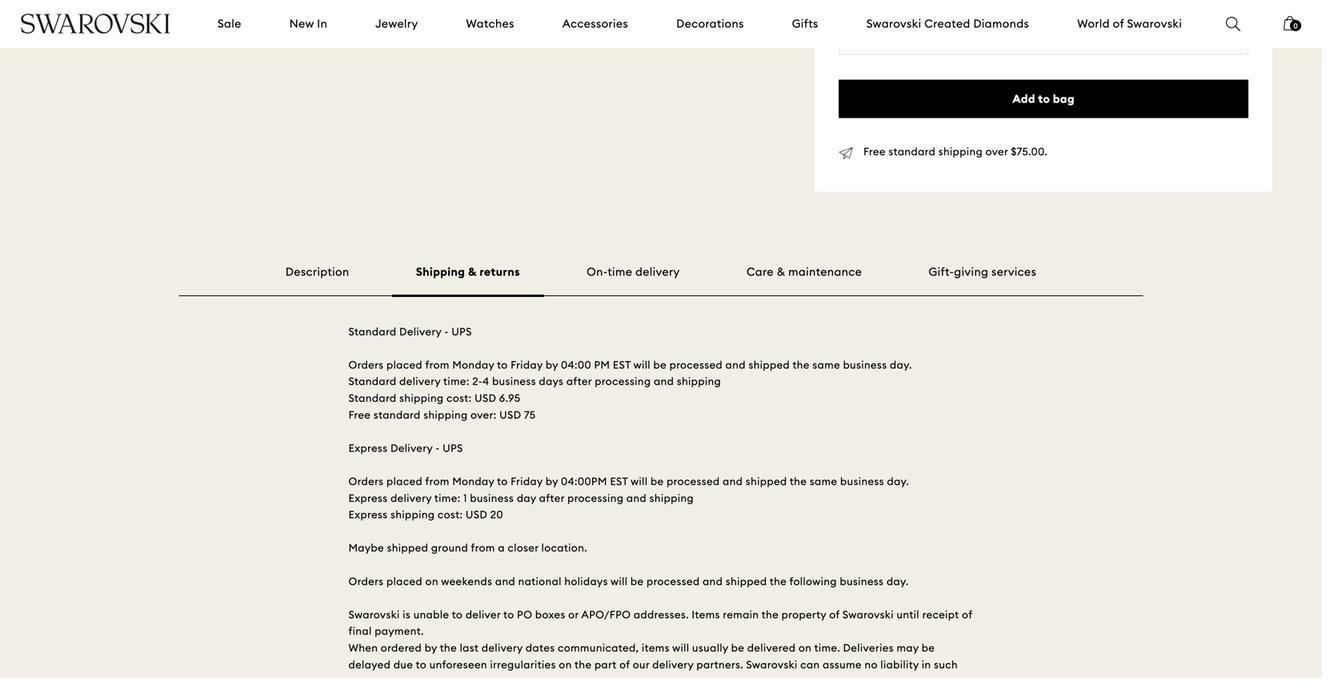 Task type: vqa. For each thing, say whether or not it's contained in the screenshot.
right the |
no



Task type: describe. For each thing, give the bounding box(es) containing it.
of right receipt on the bottom right
[[962, 608, 973, 621]]

day. inside orders placed from monday to friday by 04:00pm est will be processed and shipped the same business day. express delivery time: 1 business day after processing and shipping express shipping cost: usd 20
[[887, 475, 910, 488]]

2 standard from the top
[[349, 375, 397, 388]]

gifts
[[792, 16, 819, 31]]

- for express delivery - ups
[[436, 441, 440, 455]]

delivery for express
[[391, 441, 433, 455]]

2 express from the top
[[349, 491, 388, 505]]

$75.00.
[[1011, 145, 1048, 158]]

friday for business
[[511, 358, 543, 371]]

in inside swarovski is unable to deliver to po boxes or apo/fpo addresses. items remain the property of swarovski until receipt of final payment. when ordered by the last delivery dates communicated, items will usually be delivered on time. deliveries may be delayed due to unforeseen irregularities on the part of our delivery partners. swarovski can assume no liability in such cases.
[[922, 658, 931, 671]]

monday for business
[[453, 475, 495, 488]]

time: inside 'orders placed from monday to friday by 04:00 pm est will be processed and shipped the same business day. standard delivery time: 2-4 business days after processing and shipping standard shipping cost: usd 6.95 free standard shipping over: usd 75'
[[443, 375, 470, 388]]

delivered
[[748, 641, 796, 654]]

swarovski image
[[20, 13, 171, 34]]

2 vertical spatial processed
[[647, 575, 700, 588]]

delivery inside tab list
[[636, 265, 680, 279]]

swarovski up deliveries
[[843, 608, 894, 621]]

due
[[394, 658, 413, 671]]

deliveries
[[843, 641, 894, 654]]

ground
[[431, 541, 468, 555]]

be right may
[[922, 641, 935, 654]]

to inside add to bag button
[[1039, 92, 1051, 106]]

orders for orders placed from monday to friday by 04:00 pm est will be processed and shipped the same business day. standard delivery time: 2-4 business days after processing and shipping standard shipping cost: usd 6.95 free standard shipping over: usd 75
[[349, 358, 384, 371]]

until
[[897, 608, 920, 621]]

world of swarovski link
[[1078, 16, 1183, 32]]

1 vertical spatial usd
[[500, 408, 521, 421]]

care & maintenance
[[747, 265, 862, 279]]

orders placed from monday to friday by 04:00 pm est will be processed and shipped the same business day. standard delivery time: 2-4 business days after processing and shipping standard shipping cost: usd 6.95 free standard shipping over: usd 75
[[349, 358, 912, 421]]

add to bag
[[1013, 92, 1075, 106]]

be inside orders placed from monday to friday by 04:00pm est will be processed and shipped the same business day. express delivery time: 1 business day after processing and shipping express shipping cost: usd 20
[[651, 475, 664, 488]]

remain
[[723, 608, 759, 621]]

find
[[882, 6, 905, 20]]

1 standard from the top
[[349, 325, 397, 338]]

on-time delivery
[[587, 265, 680, 279]]

orders placed from monday to friday by 04:00pm est will be processed and shipped the same business day. express delivery time: 1 business day after processing and shipping express shipping cost: usd 20
[[349, 475, 910, 521]]

0 vertical spatial free
[[864, 145, 886, 158]]

such
[[934, 658, 958, 671]]

be up addresses.
[[631, 575, 644, 588]]

can
[[801, 658, 820, 671]]

our
[[633, 658, 650, 671]]

delivery inside 'orders placed from monday to friday by 04:00 pm est will be processed and shipped the same business day. standard delivery time: 2-4 business days after processing and shipping standard shipping cost: usd 6.95 free standard shipping over: usd 75'
[[400, 375, 441, 388]]

0 link
[[1284, 14, 1302, 42]]

cart-mobile image image
[[1284, 16, 1297, 30]]

1 express from the top
[[349, 441, 388, 455]]

same inside orders placed from monday to friday by 04:00pm est will be processed and shipped the same business day. express delivery time: 1 business day after processing and shipping express shipping cost: usd 20
[[810, 475, 838, 488]]

in inside find in store click & collect: check availability
[[907, 6, 917, 20]]

new
[[290, 16, 314, 31]]

final
[[349, 625, 372, 638]]

bag
[[1053, 92, 1075, 106]]

property
[[782, 608, 827, 621]]

3 placed from the top
[[387, 575, 423, 588]]

2-
[[473, 375, 483, 388]]

cost: inside 'orders placed from monday to friday by 04:00 pm est will be processed and shipped the same business day. standard delivery time: 2-4 business days after processing and shipping standard shipping cost: usd 6.95 free standard shipping over: usd 75'
[[447, 392, 472, 405]]

assume
[[823, 658, 862, 671]]

care & maintenance link
[[747, 265, 862, 279]]

swarovski created diamonds link
[[867, 16, 1030, 32]]

by for 04:00
[[546, 358, 558, 371]]

gifts link
[[792, 16, 819, 32]]

to inside 'orders placed from monday to friday by 04:00 pm est will be processed and shipped the same business day. standard delivery time: 2-4 business days after processing and shipping standard shipping cost: usd 6.95 free standard shipping over: usd 75'
[[497, 358, 508, 371]]

or
[[569, 608, 579, 621]]

add to bag button
[[839, 80, 1249, 118]]

20
[[491, 508, 503, 521]]

receipt
[[923, 608, 960, 621]]

swarovski down delivered
[[747, 658, 798, 671]]

swarovski right world
[[1128, 16, 1183, 31]]

on-
[[587, 265, 608, 279]]

accessories
[[563, 16, 629, 31]]

same inside 'orders placed from monday to friday by 04:00 pm est will be processed and shipped the same business day. standard delivery time: 2-4 business days after processing and shipping standard shipping cost: usd 6.95 free standard shipping over: usd 75'
[[813, 358, 841, 371]]

boxes
[[535, 608, 566, 621]]

services
[[992, 265, 1037, 279]]

watches link
[[466, 16, 515, 32]]

world
[[1078, 16, 1110, 31]]

est inside orders placed from monday to friday by 04:00pm est will be processed and shipped the same business day. express delivery time: 1 business day after processing and shipping express shipping cost: usd 20
[[610, 475, 628, 488]]

the inside 'orders placed from monday to friday by 04:00 pm est will be processed and shipped the same business day. standard delivery time: 2-4 business days after processing and shipping standard shipping cost: usd 6.95 free standard shipping over: usd 75'
[[793, 358, 810, 371]]

time.
[[815, 641, 841, 654]]

click & collect: check availability button
[[882, 25, 1060, 38]]

payment.
[[375, 625, 424, 638]]

watches
[[466, 16, 515, 31]]

be up partners.
[[731, 641, 745, 654]]

last
[[460, 641, 479, 654]]

pm
[[594, 358, 610, 371]]

maybe shipped ground from a closer location.
[[349, 541, 587, 555]]

express delivery - ups
[[349, 441, 463, 455]]

on-time delivery link
[[587, 265, 680, 279]]

is
[[403, 608, 411, 621]]

jewelry
[[376, 16, 418, 31]]

75
[[524, 408, 536, 421]]

weekends
[[441, 575, 493, 588]]

orders placed on weekends and national holidays will be processed and shipped the following business day.
[[349, 575, 909, 588]]

no
[[865, 658, 878, 671]]

sale link
[[218, 16, 242, 32]]

to right due
[[416, 658, 427, 671]]

unable
[[414, 608, 449, 621]]

liability
[[881, 658, 919, 671]]

& for shipping & returns
[[468, 265, 477, 279]]

ups for standard delivery - ups
[[452, 325, 472, 338]]

to left po
[[504, 608, 514, 621]]

add
[[1013, 92, 1036, 106]]

free standard shipping over $75.00.
[[864, 145, 1048, 158]]

processing inside 'orders placed from monday to friday by 04:00 pm est will be processed and shipped the same business day. standard delivery time: 2-4 business days after processing and shipping standard shipping cost: usd 6.95 free standard shipping over: usd 75'
[[595, 375, 651, 388]]

2 vertical spatial on
[[559, 658, 572, 671]]

returns
[[480, 265, 520, 279]]

ordered
[[381, 641, 422, 654]]

a
[[498, 541, 505, 555]]

over
[[986, 145, 1009, 158]]

closer
[[508, 541, 539, 555]]

friday for after
[[511, 475, 543, 488]]

04:00
[[561, 358, 592, 371]]

4
[[483, 375, 490, 388]]

6.95
[[499, 392, 521, 405]]

gift-giving services link
[[929, 265, 1037, 279]]

unforeseen
[[430, 658, 487, 671]]

2 vertical spatial day.
[[887, 575, 909, 588]]

cases.
[[349, 675, 381, 678]]

placed for delivery
[[387, 475, 423, 488]]

by for 04:00pm
[[546, 475, 558, 488]]

care
[[747, 265, 774, 279]]

from for time:
[[425, 475, 450, 488]]

delivery for standard
[[400, 325, 442, 338]]



Task type: locate. For each thing, give the bounding box(es) containing it.
usually
[[692, 641, 729, 654]]

1 vertical spatial on
[[799, 641, 812, 654]]

free right shipping icon
[[864, 145, 886, 158]]

orders down maybe
[[349, 575, 384, 588]]

after down "04:00"
[[567, 375, 592, 388]]

delivery right "time"
[[636, 265, 680, 279]]

apo/fpo
[[582, 608, 631, 621]]

3 standard from the top
[[349, 392, 397, 405]]

1 vertical spatial free
[[349, 408, 371, 421]]

on
[[426, 575, 439, 588], [799, 641, 812, 654], [559, 658, 572, 671]]

ups for express delivery - ups
[[443, 441, 463, 455]]

0 vertical spatial placed
[[387, 358, 423, 371]]

2 vertical spatial usd
[[466, 508, 488, 521]]

1 vertical spatial after
[[539, 491, 565, 505]]

will inside swarovski is unable to deliver to po boxes or apo/fpo addresses. items remain the property of swarovski until receipt of final payment. when ordered by the last delivery dates communicated, items will usually be delivered on time. deliveries may be delayed due to unforeseen irregularities on the part of our delivery partners. swarovski can assume no liability in such cases.
[[673, 641, 690, 654]]

0 horizontal spatial standard
[[374, 408, 421, 421]]

orders inside orders placed from monday to friday by 04:00pm est will be processed and shipped the same business day. express delivery time: 1 business day after processing and shipping express shipping cost: usd 20
[[349, 475, 384, 488]]

monday up '1'
[[453, 475, 495, 488]]

standard inside 'orders placed from monday to friday by 04:00 pm est will be processed and shipped the same business day. standard delivery time: 2-4 business days after processing and shipping standard shipping cost: usd 6.95 free standard shipping over: usd 75'
[[374, 408, 421, 421]]

will right pm
[[634, 358, 651, 371]]

to left bag
[[1039, 92, 1051, 106]]

0 vertical spatial by
[[546, 358, 558, 371]]

by inside orders placed from monday to friday by 04:00pm est will be processed and shipped the same business day. express delivery time: 1 business day after processing and shipping express shipping cost: usd 20
[[546, 475, 558, 488]]

standard
[[349, 325, 397, 338], [349, 375, 397, 388], [349, 392, 397, 405]]

1 horizontal spatial free
[[864, 145, 886, 158]]

check
[[965, 25, 998, 38]]

orders down express delivery - ups
[[349, 475, 384, 488]]

and
[[726, 358, 746, 371], [654, 375, 674, 388], [723, 475, 743, 488], [627, 491, 647, 505], [495, 575, 516, 588], [703, 575, 723, 588]]

of right 'property'
[[830, 608, 840, 621]]

1
[[464, 491, 467, 505]]

shipping image
[[839, 147, 853, 160]]

1 monday from the top
[[453, 358, 495, 371]]

2 vertical spatial by
[[425, 641, 437, 654]]

delivery
[[400, 325, 442, 338], [391, 441, 433, 455]]

to up 20
[[497, 475, 508, 488]]

usd down 4
[[475, 392, 497, 405]]

& right click at the top right of page
[[911, 25, 919, 38]]

when
[[349, 641, 378, 654]]

shipped inside orders placed from monday to friday by 04:00pm est will be processed and shipped the same business day. express delivery time: 1 business day after processing and shipping express shipping cost: usd 20
[[746, 475, 787, 488]]

1 vertical spatial day.
[[887, 475, 910, 488]]

find in store click & collect: check availability
[[882, 6, 1060, 38]]

swarovski left collect: at top
[[867, 16, 922, 31]]

be inside 'orders placed from monday to friday by 04:00 pm est will be processed and shipped the same business day. standard delivery time: 2-4 business days after processing and shipping standard shipping cost: usd 6.95 free standard shipping over: usd 75'
[[654, 358, 667, 371]]

accessories link
[[563, 16, 629, 32]]

1 vertical spatial -
[[436, 441, 440, 455]]

diamonds
[[974, 16, 1030, 31]]

0 vertical spatial from
[[425, 358, 450, 371]]

2 placed from the top
[[387, 475, 423, 488]]

& inside find in store click & collect: check availability
[[911, 25, 919, 38]]

after inside orders placed from monday to friday by 04:00pm est will be processed and shipped the same business day. express delivery time: 1 business day after processing and shipping express shipping cost: usd 20
[[539, 491, 565, 505]]

friday inside orders placed from monday to friday by 04:00pm est will be processed and shipped the same business day. express delivery time: 1 business day after processing and shipping express shipping cost: usd 20
[[511, 475, 543, 488]]

1 vertical spatial processed
[[667, 475, 720, 488]]

search image image
[[1227, 17, 1241, 31]]

on up unable
[[426, 575, 439, 588]]

1 orders from the top
[[349, 358, 384, 371]]

delivery down express delivery - ups
[[391, 491, 432, 505]]

communicated,
[[558, 641, 639, 654]]

placed for standard
[[387, 358, 423, 371]]

processing down 04:00pm
[[568, 491, 624, 505]]

delivery down items
[[653, 658, 694, 671]]

orders
[[349, 358, 384, 371], [349, 475, 384, 488], [349, 575, 384, 588]]

2 vertical spatial from
[[471, 541, 495, 555]]

& left returns
[[468, 265, 477, 279]]

usd down 6.95
[[500, 408, 521, 421]]

1 horizontal spatial &
[[777, 265, 786, 279]]

1 horizontal spatial on
[[559, 658, 572, 671]]

1 horizontal spatial -
[[445, 325, 449, 338]]

placed down express delivery - ups
[[387, 475, 423, 488]]

items
[[642, 641, 670, 654]]

new in link
[[290, 16, 328, 32]]

jewelry link
[[376, 16, 418, 32]]

shipping & returns
[[416, 265, 520, 279]]

maybe
[[349, 541, 384, 555]]

days
[[539, 375, 564, 388]]

0 vertical spatial cost:
[[447, 392, 472, 405]]

orders down standard delivery - ups
[[349, 358, 384, 371]]

0 vertical spatial standard
[[349, 325, 397, 338]]

2 horizontal spatial &
[[911, 25, 919, 38]]

0 horizontal spatial -
[[436, 441, 440, 455]]

time: left 2-
[[443, 375, 470, 388]]

giving
[[955, 265, 989, 279]]

of left our
[[620, 658, 630, 671]]

swarovski
[[867, 16, 922, 31], [1128, 16, 1183, 31], [349, 608, 400, 621], [843, 608, 894, 621], [747, 658, 798, 671]]

processing inside orders placed from monday to friday by 04:00pm est will be processed and shipped the same business day. express delivery time: 1 business day after processing and shipping express shipping cost: usd 20
[[568, 491, 624, 505]]

cost: up ground
[[438, 508, 463, 521]]

0 vertical spatial on
[[426, 575, 439, 588]]

the inside orders placed from monday to friday by 04:00pm est will be processed and shipped the same business day. express delivery time: 1 business day after processing and shipping express shipping cost: usd 20
[[790, 475, 807, 488]]

from
[[425, 358, 450, 371], [425, 475, 450, 488], [471, 541, 495, 555]]

delayed
[[349, 658, 391, 671]]

0 vertical spatial est
[[613, 358, 631, 371]]

after right day
[[539, 491, 565, 505]]

monday for 2-
[[453, 358, 495, 371]]

processing
[[595, 375, 651, 388], [568, 491, 624, 505]]

0 horizontal spatial after
[[539, 491, 565, 505]]

on down communicated, on the left of the page
[[559, 658, 572, 671]]

from left a
[[471, 541, 495, 555]]

over:
[[471, 408, 497, 421]]

by
[[546, 358, 558, 371], [546, 475, 558, 488], [425, 641, 437, 654]]

time: left '1'
[[435, 491, 461, 505]]

1 vertical spatial cost:
[[438, 508, 463, 521]]

est inside 'orders placed from monday to friday by 04:00 pm est will be processed and shipped the same business day. standard delivery time: 2-4 business days after processing and shipping standard shipping cost: usd 6.95 free standard shipping over: usd 75'
[[613, 358, 631, 371]]

-
[[445, 325, 449, 338], [436, 441, 440, 455]]

2 vertical spatial orders
[[349, 575, 384, 588]]

after inside 'orders placed from monday to friday by 04:00 pm est will be processed and shipped the same business day. standard delivery time: 2-4 business days after processing and shipping standard shipping cost: usd 6.95 free standard shipping over: usd 75'
[[567, 375, 592, 388]]

1 vertical spatial est
[[610, 475, 628, 488]]

on up can
[[799, 641, 812, 654]]

from inside orders placed from monday to friday by 04:00pm est will be processed and shipped the same business day. express delivery time: 1 business day after processing and shipping express shipping cost: usd 20
[[425, 475, 450, 488]]

2 horizontal spatial on
[[799, 641, 812, 654]]

gift-
[[929, 265, 955, 279]]

free
[[864, 145, 886, 158], [349, 408, 371, 421]]

will inside 'orders placed from monday to friday by 04:00 pm est will be processed and shipped the same business day. standard delivery time: 2-4 business days after processing and shipping standard shipping cost: usd 6.95 free standard shipping over: usd 75'
[[634, 358, 651, 371]]

placed down standard delivery - ups
[[387, 358, 423, 371]]

irregularities
[[490, 658, 556, 671]]

processed inside orders placed from monday to friday by 04:00pm est will be processed and shipped the same business day. express delivery time: 1 business day after processing and shipping express shipping cost: usd 20
[[667, 475, 720, 488]]

0 vertical spatial usd
[[475, 392, 497, 405]]

1 vertical spatial friday
[[511, 475, 543, 488]]

from inside 'orders placed from monday to friday by 04:00 pm est will be processed and shipped the same business day. standard delivery time: 2-4 business days after processing and shipping standard shipping cost: usd 6.95 free standard shipping over: usd 75'
[[425, 358, 450, 371]]

usd
[[475, 392, 497, 405], [500, 408, 521, 421], [466, 508, 488, 521]]

store
[[920, 6, 946, 20]]

usd down '1'
[[466, 508, 488, 521]]

by left 04:00pm
[[546, 475, 558, 488]]

may
[[897, 641, 919, 654]]

collect:
[[922, 25, 963, 38]]

by inside 'orders placed from monday to friday by 04:00 pm est will be processed and shipped the same business day. standard delivery time: 2-4 business days after processing and shipping standard shipping cost: usd 6.95 free standard shipping over: usd 75'
[[546, 358, 558, 371]]

0 vertical spatial standard
[[889, 145, 936, 158]]

standard up express delivery - ups
[[374, 408, 421, 421]]

monday
[[453, 358, 495, 371], [453, 475, 495, 488]]

2 monday from the top
[[453, 475, 495, 488]]

0 vertical spatial -
[[445, 325, 449, 338]]

1 vertical spatial same
[[810, 475, 838, 488]]

1 vertical spatial delivery
[[391, 441, 433, 455]]

be right 04:00pm
[[651, 475, 664, 488]]

0 vertical spatial orders
[[349, 358, 384, 371]]

free inside 'orders placed from monday to friday by 04:00 pm est will be processed and shipped the same business day. standard delivery time: 2-4 business days after processing and shipping standard shipping cost: usd 6.95 free standard shipping over: usd 75'
[[349, 408, 371, 421]]

0 vertical spatial friday
[[511, 358, 543, 371]]

in right find in the top of the page
[[907, 6, 917, 20]]

processed inside 'orders placed from monday to friday by 04:00 pm est will be processed and shipped the same business day. standard delivery time: 2-4 business days after processing and shipping standard shipping cost: usd 6.95 free standard shipping over: usd 75'
[[670, 358, 723, 371]]

orders for orders placed on weekends and national holidays will be processed and shipped the following business day.
[[349, 575, 384, 588]]

1 vertical spatial standard
[[374, 408, 421, 421]]

location.
[[542, 541, 587, 555]]

friday up day
[[511, 475, 543, 488]]

tab list
[[179, 264, 1144, 297]]

1 friday from the top
[[511, 358, 543, 371]]

1 vertical spatial placed
[[387, 475, 423, 488]]

from for delivery
[[425, 358, 450, 371]]

0 vertical spatial day.
[[890, 358, 912, 371]]

0
[[1294, 22, 1298, 30]]

friday up 'days'
[[511, 358, 543, 371]]

in
[[317, 16, 328, 31]]

addresses.
[[634, 608, 689, 621]]

standard right shipping icon
[[889, 145, 936, 158]]

0 vertical spatial time:
[[443, 375, 470, 388]]

0 horizontal spatial free
[[349, 408, 371, 421]]

maintenance
[[789, 265, 862, 279]]

description link
[[286, 265, 349, 279]]

standard delivery - ups
[[349, 325, 472, 338]]

0 vertical spatial express
[[349, 441, 388, 455]]

shipping & returns link
[[392, 265, 544, 297]]

of right world
[[1113, 16, 1125, 31]]

shipping
[[416, 265, 465, 279]]

business
[[843, 358, 887, 371], [492, 375, 536, 388], [841, 475, 885, 488], [470, 491, 514, 505], [840, 575, 884, 588]]

swarovski up the final
[[349, 608, 400, 621]]

by inside swarovski is unable to deliver to po boxes or apo/fpo addresses. items remain the property of swarovski until receipt of final payment. when ordered by the last delivery dates communicated, items will usually be delivered on time. deliveries may be delayed due to unforeseen irregularities on the part of our delivery partners. swarovski can assume no liability in such cases.
[[425, 641, 437, 654]]

placed inside orders placed from monday to friday by 04:00pm est will be processed and shipped the same business day. express delivery time: 1 business day after processing and shipping express shipping cost: usd 20
[[387, 475, 423, 488]]

0 vertical spatial ups
[[452, 325, 472, 338]]

2 vertical spatial express
[[349, 508, 388, 521]]

description
[[286, 265, 349, 279]]

delivery up the irregularities
[[482, 641, 523, 654]]

orders inside 'orders placed from monday to friday by 04:00 pm est will be processed and shipped the same business day. standard delivery time: 2-4 business days after processing and shipping standard shipping cost: usd 6.95 free standard shipping over: usd 75'
[[349, 358, 384, 371]]

2 vertical spatial standard
[[349, 392, 397, 405]]

deliver
[[466, 608, 501, 621]]

to inside orders placed from monday to friday by 04:00pm est will be processed and shipped the same business day. express delivery time: 1 business day after processing and shipping express shipping cost: usd 20
[[497, 475, 508, 488]]

by up 'days'
[[546, 358, 558, 371]]

free up express delivery - ups
[[349, 408, 371, 421]]

standard
[[889, 145, 936, 158], [374, 408, 421, 421]]

delivery
[[636, 265, 680, 279], [400, 375, 441, 388], [391, 491, 432, 505], [482, 641, 523, 654], [653, 658, 694, 671]]

1 vertical spatial express
[[349, 491, 388, 505]]

1 placed from the top
[[387, 358, 423, 371]]

will right 'holidays'
[[611, 575, 628, 588]]

0 vertical spatial same
[[813, 358, 841, 371]]

0 vertical spatial processing
[[595, 375, 651, 388]]

orders for orders placed from monday to friday by 04:00pm est will be processed and shipped the same business day. express delivery time: 1 business day after processing and shipping express shipping cost: usd 20
[[349, 475, 384, 488]]

2 orders from the top
[[349, 475, 384, 488]]

0 vertical spatial monday
[[453, 358, 495, 371]]

1 horizontal spatial in
[[922, 658, 931, 671]]

1 vertical spatial monday
[[453, 475, 495, 488]]

gift-giving services
[[929, 265, 1037, 279]]

3 orders from the top
[[349, 575, 384, 588]]

to left deliver
[[452, 608, 463, 621]]

0 vertical spatial delivery
[[400, 325, 442, 338]]

0 vertical spatial after
[[567, 375, 592, 388]]

cost: up over:
[[447, 392, 472, 405]]

time: inside orders placed from monday to friday by 04:00pm est will be processed and shipped the same business day. express delivery time: 1 business day after processing and shipping express shipping cost: usd 20
[[435, 491, 461, 505]]

est
[[613, 358, 631, 371], [610, 475, 628, 488]]

2 vertical spatial placed
[[387, 575, 423, 588]]

1 vertical spatial by
[[546, 475, 558, 488]]

to up 6.95
[[497, 358, 508, 371]]

friday inside 'orders placed from monday to friday by 04:00 pm est will be processed and shipped the same business day. standard delivery time: 2-4 business days after processing and shipping standard shipping cost: usd 6.95 free standard shipping over: usd 75'
[[511, 358, 543, 371]]

part
[[595, 658, 617, 671]]

processing down pm
[[595, 375, 651, 388]]

0 horizontal spatial &
[[468, 265, 477, 279]]

monday inside 'orders placed from monday to friday by 04:00 pm est will be processed and shipped the same business day. standard delivery time: 2-4 business days after processing and shipping standard shipping cost: usd 6.95 free standard shipping over: usd 75'
[[453, 358, 495, 371]]

from down express delivery - ups
[[425, 475, 450, 488]]

delivery down standard delivery - ups
[[400, 375, 441, 388]]

1 vertical spatial standard
[[349, 375, 397, 388]]

1 horizontal spatial after
[[567, 375, 592, 388]]

of
[[1113, 16, 1125, 31], [830, 608, 840, 621], [962, 608, 973, 621], [620, 658, 630, 671]]

3 express from the top
[[349, 508, 388, 521]]

tab list containing description
[[179, 264, 1144, 297]]

shipped inside 'orders placed from monday to friday by 04:00 pm est will be processed and shipped the same business day. standard delivery time: 2-4 business days after processing and shipping standard shipping cost: usd 6.95 free standard shipping over: usd 75'
[[749, 358, 790, 371]]

1 vertical spatial ups
[[443, 441, 463, 455]]

& right care on the right of the page
[[777, 265, 786, 279]]

day
[[517, 491, 537, 505]]

decorations link
[[677, 16, 744, 32]]

est right pm
[[613, 358, 631, 371]]

from down standard delivery - ups
[[425, 358, 450, 371]]

placed inside 'orders placed from monday to friday by 04:00 pm est will be processed and shipped the same business day. standard delivery time: 2-4 business days after processing and shipping standard shipping cost: usd 6.95 free standard shipping over: usd 75'
[[387, 358, 423, 371]]

placed up is
[[387, 575, 423, 588]]

monday inside orders placed from monday to friday by 04:00pm est will be processed and shipped the same business day. express delivery time: 1 business day after processing and shipping express shipping cost: usd 20
[[453, 475, 495, 488]]

by right ordered
[[425, 641, 437, 654]]

& for care & maintenance
[[777, 265, 786, 279]]

est right 04:00pm
[[610, 475, 628, 488]]

day. inside 'orders placed from monday to friday by 04:00 pm est will be processed and shipped the same business day. standard delivery time: 2-4 business days after processing and shipping standard shipping cost: usd 6.95 free standard shipping over: usd 75'
[[890, 358, 912, 371]]

cost: inside orders placed from monday to friday by 04:00pm est will be processed and shipped the same business day. express delivery time: 1 business day after processing and shipping express shipping cost: usd 20
[[438, 508, 463, 521]]

shipped
[[749, 358, 790, 371], [746, 475, 787, 488], [387, 541, 428, 555], [726, 575, 767, 588]]

monday up 2-
[[453, 358, 495, 371]]

1 vertical spatial from
[[425, 475, 450, 488]]

1 vertical spatial in
[[922, 658, 931, 671]]

usd inside orders placed from monday to friday by 04:00pm est will be processed and shipped the same business day. express delivery time: 1 business day after processing and shipping express shipping cost: usd 20
[[466, 508, 488, 521]]

1 vertical spatial orders
[[349, 475, 384, 488]]

will inside orders placed from monday to friday by 04:00pm est will be processed and shipped the same business day. express delivery time: 1 business day after processing and shipping express shipping cost: usd 20
[[631, 475, 648, 488]]

day.
[[890, 358, 912, 371], [887, 475, 910, 488], [887, 575, 909, 588]]

None radio
[[857, 14, 871, 28]]

decorations
[[677, 16, 744, 31]]

will right items
[[673, 641, 690, 654]]

partners.
[[697, 658, 744, 671]]

be right pm
[[654, 358, 667, 371]]

- for standard delivery - ups
[[445, 325, 449, 338]]

in left "such"
[[922, 658, 931, 671]]

1 vertical spatial time:
[[435, 491, 461, 505]]

created
[[925, 16, 971, 31]]

new in
[[290, 16, 328, 31]]

0 horizontal spatial on
[[426, 575, 439, 588]]

1 horizontal spatial standard
[[889, 145, 936, 158]]

click
[[882, 25, 908, 38]]

1 vertical spatial processing
[[568, 491, 624, 505]]

shipping
[[939, 145, 983, 158], [677, 375, 721, 388], [400, 392, 444, 405], [424, 408, 468, 421], [650, 491, 694, 505], [391, 508, 435, 521]]

delivery inside orders placed from monday to friday by 04:00pm est will be processed and shipped the same business day. express delivery time: 1 business day after processing and shipping express shipping cost: usd 20
[[391, 491, 432, 505]]

0 vertical spatial in
[[907, 6, 917, 20]]

0 vertical spatial processed
[[670, 358, 723, 371]]

0 horizontal spatial in
[[907, 6, 917, 20]]

2 friday from the top
[[511, 475, 543, 488]]

will right 04:00pm
[[631, 475, 648, 488]]



